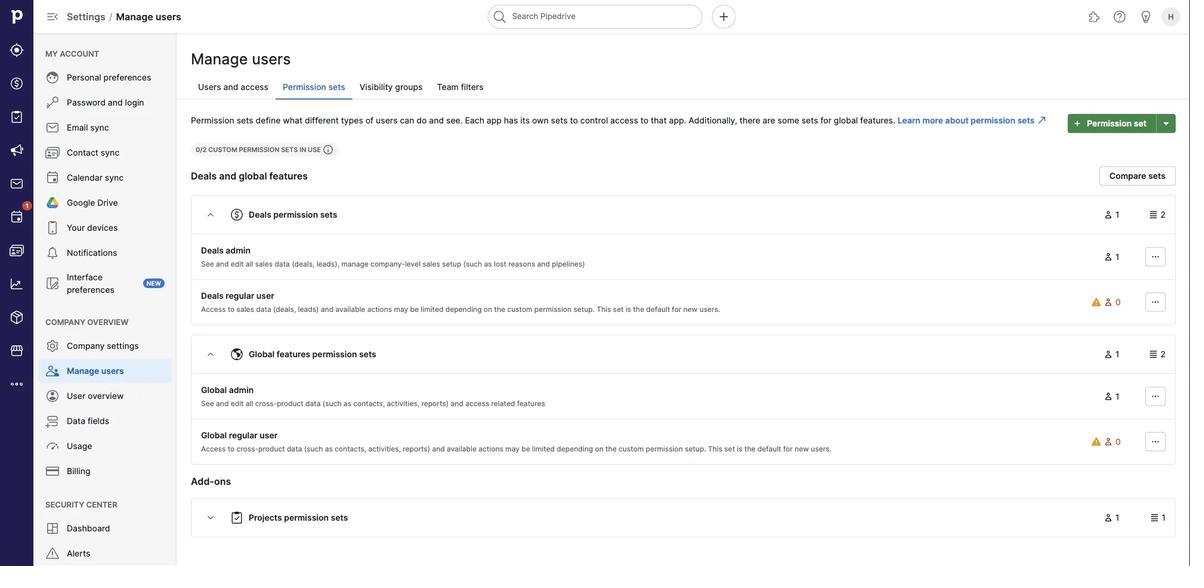 Task type: locate. For each thing, give the bounding box(es) containing it.
app
[[487, 115, 502, 125]]

manage users menu item
[[33, 359, 177, 383]]

may inside deals regular user access to sales data (deals, leads) and available actions may be limited depending on the custom permission setup. this set is the default for new users.
[[394, 305, 408, 314]]

deals for deals permission sets
[[249, 210, 271, 220]]

data inside the deals admin see and edit all sales data (deals, leads), manage company-level sales setup (such as lost reasons and pipelines)
[[275, 260, 290, 269]]

0 for deals permission sets
[[1116, 297, 1122, 307]]

manage right /
[[116, 11, 153, 22]]

0 vertical spatial 2
[[1161, 210, 1166, 220]]

new inside deals regular user access to sales data (deals, leads) and available actions may be limited depending on the custom permission setup. this set is the default for new users.
[[684, 305, 698, 314]]

color undefined image inside data fields link
[[45, 414, 60, 429]]

manage users up users and access
[[191, 50, 291, 68]]

access for global
[[201, 445, 226, 454]]

1 horizontal spatial on
[[595, 445, 604, 454]]

0 horizontal spatial may
[[394, 305, 408, 314]]

color undefined image inside 'company settings' link
[[45, 339, 60, 353]]

2 for global features permission sets
[[1161, 350, 1166, 360]]

see down collapse image
[[201, 260, 214, 269]]

1 vertical spatial be
[[522, 445, 530, 454]]

2 vertical spatial custom
[[619, 445, 644, 454]]

color undefined image for google drive
[[45, 196, 60, 210]]

1 access from the top
[[201, 305, 226, 314]]

see for global admin
[[201, 400, 214, 408]]

global up add-ons
[[201, 430, 227, 441]]

deals inside the deals admin see and edit all sales data (deals, leads), manage company-level sales setup (such as lost reasons and pipelines)
[[201, 245, 224, 255]]

0 vertical spatial manage
[[116, 11, 153, 22]]

see inside global admin see and edit all cross-product data (such as contacts, activities, reports) and access related features
[[201, 400, 214, 408]]

color undefined image left your
[[45, 221, 60, 235]]

color undefined image left billing
[[45, 464, 60, 479]]

may down level
[[394, 305, 408, 314]]

0 vertical spatial user
[[257, 291, 275, 301]]

4 actions image from the top
[[1149, 437, 1163, 447]]

color undefined image for calendar sync
[[45, 171, 60, 185]]

permission right color primary inverted icon
[[1088, 118, 1133, 129]]

deals down collapse image
[[201, 245, 224, 255]]

add permission set image
[[1160, 119, 1174, 128]]

may
[[394, 305, 408, 314], [506, 445, 520, 454]]

0 vertical spatial preferences
[[104, 73, 151, 83]]

for inside deals regular user access to sales data (deals, leads) and available actions may be limited depending on the custom permission setup. this set is the default for new users.
[[672, 305, 682, 314]]

overview down manage users menu item
[[88, 391, 124, 401]]

global down '0/2 custom permission sets in use'
[[239, 170, 267, 182]]

preferences up login
[[104, 73, 151, 83]]

2 horizontal spatial manage
[[191, 50, 248, 68]]

0 vertical spatial company
[[45, 318, 85, 327]]

0 vertical spatial limited
[[421, 305, 444, 314]]

0 vertical spatial overview
[[87, 318, 129, 327]]

0 horizontal spatial actions
[[368, 305, 392, 314]]

deals for deals admin see and edit all sales data (deals, leads), manage company-level sales setup (such as lost reasons and pipelines)
[[201, 245, 224, 255]]

color undefined image right more icon
[[45, 364, 60, 378]]

color undefined image inside billing link
[[45, 464, 60, 479]]

sync for calendar sync
[[105, 173, 124, 183]]

be inside deals regular user access to sales data (deals, leads) and available actions may be limited depending on the custom permission setup. this set is the default for new users.
[[410, 305, 419, 314]]

color warning image
[[1092, 298, 1102, 307]]

on
[[484, 305, 493, 314], [595, 445, 604, 454]]

company down company overview
[[67, 341, 105, 351]]

1 color undefined image from the top
[[45, 70, 60, 85]]

2 horizontal spatial access
[[611, 115, 639, 125]]

0 vertical spatial on
[[484, 305, 493, 314]]

settings / manage users
[[67, 11, 181, 22]]

color undefined image left email
[[45, 121, 60, 135]]

company for company settings
[[67, 341, 105, 351]]

2 actions image from the top
[[1149, 298, 1163, 307]]

0 vertical spatial as
[[484, 260, 492, 269]]

global for global regular user access to cross-product data (such as contacts, activities, reports) and available actions may be limited depending on the custom permission setup. this set is the default for new users.
[[201, 430, 227, 441]]

regular for deals
[[226, 291, 254, 301]]

may down related
[[506, 445, 520, 454]]

0 vertical spatial default
[[647, 305, 670, 314]]

2 vertical spatial global
[[201, 430, 227, 441]]

color undefined image inside calendar sync link
[[45, 171, 60, 185]]

1 vertical spatial for
[[672, 305, 682, 314]]

5 color undefined image from the top
[[45, 246, 60, 260]]

deals down the 0/2
[[191, 170, 217, 182]]

this
[[597, 305, 611, 314], [708, 445, 723, 454]]

deals and global features
[[191, 170, 308, 182]]

expand image
[[204, 513, 218, 523]]

actions
[[368, 305, 392, 314], [479, 445, 504, 454]]

1 vertical spatial depending
[[557, 445, 593, 454]]

deals inside deals regular user access to sales data (deals, leads) and available actions may be limited depending on the custom permission setup. this set is the default for new users.
[[201, 291, 224, 301]]

h
[[1169, 12, 1175, 21]]

0 vertical spatial all
[[246, 260, 253, 269]]

1 vertical spatial contacts,
[[335, 445, 367, 454]]

user overview link
[[38, 384, 172, 408]]

each
[[465, 115, 485, 125]]

0 vertical spatial setup.
[[574, 305, 595, 314]]

calendar sync link
[[38, 166, 172, 190]]

color undefined image down sales inbox icon
[[10, 210, 24, 224]]

contacts image
[[10, 244, 24, 258]]

all inside the deals admin see and edit all sales data (deals, leads), manage company-level sales setup (such as lost reasons and pipelines)
[[246, 260, 253, 269]]

permission set
[[1088, 118, 1147, 129]]

(such
[[464, 260, 482, 269], [323, 400, 342, 408], [304, 445, 323, 454]]

as inside global admin see and edit all cross-product data (such as contacts, activities, reports) and access related features
[[344, 400, 352, 408]]

2 horizontal spatial for
[[821, 115, 832, 125]]

color undefined image left alerts
[[45, 547, 60, 561]]

color primary image
[[1149, 210, 1159, 220], [1104, 392, 1114, 401], [230, 511, 244, 525], [1151, 513, 1160, 523]]

features down in
[[270, 170, 308, 182]]

do
[[417, 115, 427, 125]]

deals image
[[10, 76, 24, 91]]

1 horizontal spatial this
[[708, 445, 723, 454]]

1 vertical spatial features
[[277, 350, 310, 360]]

1 horizontal spatial as
[[344, 400, 352, 408]]

color undefined image for your devices
[[45, 221, 60, 235]]

0 horizontal spatial permission
[[191, 115, 235, 125]]

google
[[67, 198, 95, 208]]

access inside the "global regular user access to cross-product data (such as contacts, activities, reports) and available actions may be limited depending on the custom permission setup. this set is the default for new users."
[[201, 445, 226, 454]]

1 vertical spatial reports)
[[403, 445, 430, 454]]

global
[[834, 115, 859, 125], [239, 170, 267, 182]]

access up define
[[241, 82, 269, 92]]

2 2 from the top
[[1161, 350, 1166, 360]]

color undefined image for password and login
[[45, 96, 60, 110]]

manage up user
[[67, 366, 99, 376]]

permission for permission sets
[[283, 82, 326, 92]]

regular inside the "global regular user access to cross-product data (such as contacts, activities, reports) and available actions may be limited depending on the custom permission setup. this set is the default for new users."
[[229, 430, 258, 441]]

1 horizontal spatial new
[[795, 445, 809, 454]]

data
[[275, 260, 290, 269], [256, 305, 271, 314], [306, 400, 321, 408], [287, 445, 302, 454]]

actions down related
[[479, 445, 504, 454]]

overview for company overview
[[87, 318, 129, 327]]

1 actions image from the top
[[1149, 252, 1163, 262]]

actions down company-
[[368, 305, 392, 314]]

1 menu
[[0, 0, 33, 566]]

color undefined image inside personal preferences 'link'
[[45, 70, 60, 85]]

personal preferences link
[[38, 66, 172, 90]]

billing link
[[38, 460, 172, 484]]

is inside deals regular user access to sales data (deals, leads) and available actions may be limited depending on the custom permission setup. this set is the default for new users.
[[626, 305, 632, 314]]

company overview
[[45, 318, 129, 327]]

compare sets button
[[1100, 167, 1177, 186]]

0 vertical spatial custom
[[208, 146, 238, 154]]

for inside the "global regular user access to cross-product data (such as contacts, activities, reports) and available actions may be limited depending on the custom permission setup. this set is the default for new users."
[[784, 445, 793, 454]]

0 vertical spatial is
[[626, 305, 632, 314]]

2 vertical spatial manage
[[67, 366, 99, 376]]

global inside global admin see and edit all cross-product data (such as contacts, activities, reports) and access related features
[[201, 385, 227, 395]]

2 0 from the top
[[1116, 437, 1122, 447]]

access left related
[[466, 400, 490, 408]]

reports)
[[422, 400, 449, 408], [403, 445, 430, 454]]

1 vertical spatial users.
[[811, 445, 832, 454]]

preferences down interface
[[67, 285, 114, 295]]

2 horizontal spatial permission
[[1088, 118, 1133, 129]]

1 vertical spatial company
[[67, 341, 105, 351]]

2 all from the top
[[246, 400, 253, 408]]

0 horizontal spatial is
[[626, 305, 632, 314]]

visibility groups
[[360, 82, 423, 92]]

color undefined image for billing
[[45, 464, 60, 479]]

1 see from the top
[[201, 260, 214, 269]]

data inside the "global regular user access to cross-product data (such as contacts, activities, reports) and available actions may be limited depending on the custom permission setup. this set is the default for new users."
[[287, 445, 302, 454]]

1 vertical spatial custom
[[508, 305, 533, 314]]

0/2 custom permission sets in use
[[196, 146, 321, 154]]

insights image
[[10, 277, 24, 291]]

2 horizontal spatial sales
[[423, 260, 440, 269]]

0 vertical spatial for
[[821, 115, 832, 125]]

1 vertical spatial manage users
[[67, 366, 124, 376]]

1 vertical spatial cross-
[[237, 445, 259, 454]]

permission for permission sets define what different types of users can do and see. each app has its own sets to control access to that app. additionally, there are some sets for global features.
[[191, 115, 235, 125]]

0 vertical spatial 0
[[1116, 297, 1122, 307]]

color undefined image for user overview
[[45, 389, 60, 404]]

2 see from the top
[[201, 400, 214, 408]]

features right related
[[517, 400, 545, 408]]

and inside the "global regular user access to cross-product data (such as contacts, activities, reports) and available actions may be limited depending on the custom permission setup. this set is the default for new users."
[[432, 445, 445, 454]]

deals down deals and global features
[[249, 210, 271, 220]]

company inside 'company settings' link
[[67, 341, 105, 351]]

color undefined image right contacts image
[[45, 246, 60, 260]]

cross- inside the "global regular user access to cross-product data (such as contacts, activities, reports) and available actions may be limited depending on the custom permission setup. this set is the default for new users."
[[237, 445, 259, 454]]

1 vertical spatial new
[[795, 445, 809, 454]]

1 vertical spatial access
[[201, 445, 226, 454]]

1 vertical spatial all
[[246, 400, 253, 408]]

1 horizontal spatial depending
[[557, 445, 593, 454]]

1 all from the top
[[246, 260, 253, 269]]

0 horizontal spatial manage users
[[67, 366, 124, 376]]

(deals,
[[292, 260, 315, 269], [273, 305, 296, 314]]

1 inside menu
[[26, 202, 29, 210]]

user inside deals regular user access to sales data (deals, leads) and available actions may be limited depending on the custom permission setup. this set is the default for new users.
[[257, 291, 275, 301]]

available inside deals regular user access to sales data (deals, leads) and available actions may be limited depending on the custom permission setup. this set is the default for new users.
[[336, 305, 366, 314]]

1 horizontal spatial available
[[447, 445, 477, 454]]

overview
[[87, 318, 129, 327], [88, 391, 124, 401]]

color undefined image inside the 1 link
[[10, 210, 24, 224]]

3 color undefined image from the top
[[45, 196, 60, 210]]

company settings
[[67, 341, 139, 351]]

1 vertical spatial (such
[[323, 400, 342, 408]]

global right collapse icon
[[249, 350, 275, 360]]

1 vertical spatial setup.
[[685, 445, 706, 454]]

1 vertical spatial 2
[[1161, 350, 1166, 360]]

6 color undefined image from the top
[[45, 276, 60, 291]]

color undefined image inside user overview link
[[45, 389, 60, 404]]

fields
[[88, 416, 109, 427]]

color undefined image inside notifications link
[[45, 246, 60, 260]]

0 horizontal spatial set
[[613, 305, 624, 314]]

color undefined image inside password and login link
[[45, 96, 60, 110]]

users up users and access
[[252, 50, 291, 68]]

manage users up 'user overview'
[[67, 366, 124, 376]]

personal preferences
[[67, 73, 151, 83]]

manage up users
[[191, 50, 248, 68]]

and inside deals regular user access to sales data (deals, leads) and available actions may be limited depending on the custom permission setup. this set is the default for new users.
[[321, 305, 334, 314]]

color undefined image down my
[[45, 70, 60, 85]]

color undefined image
[[45, 96, 60, 110], [45, 121, 60, 135], [45, 171, 60, 185], [10, 210, 24, 224], [45, 339, 60, 353], [45, 414, 60, 429], [45, 439, 60, 454], [45, 464, 60, 479], [45, 522, 60, 536], [45, 547, 60, 561]]

2 access from the top
[[201, 445, 226, 454]]

setup
[[442, 260, 462, 269]]

global inside the "global regular user access to cross-product data (such as contacts, activities, reports) and available actions may be limited depending on the custom permission setup. this set is the default for new users."
[[201, 430, 227, 441]]

email
[[67, 123, 88, 133]]

color undefined image left the contact
[[45, 146, 60, 160]]

1 horizontal spatial access
[[466, 400, 490, 408]]

2 horizontal spatial custom
[[619, 445, 644, 454]]

0 horizontal spatial access
[[241, 82, 269, 92]]

(deals, left "leads)"
[[273, 305, 296, 314]]

1
[[26, 202, 29, 210], [1116, 210, 1120, 220], [1116, 252, 1120, 262], [1116, 350, 1120, 360], [1116, 392, 1120, 402], [1116, 513, 1120, 523], [1162, 513, 1166, 523]]

users right /
[[156, 11, 181, 22]]

set inside deals regular user access to sales data (deals, leads) and available actions may be limited depending on the custom permission setup. this set is the default for new users.
[[613, 305, 624, 314]]

1 horizontal spatial may
[[506, 445, 520, 454]]

edit for global
[[231, 400, 244, 408]]

see
[[201, 260, 214, 269], [201, 400, 214, 408]]

color primary image
[[1038, 116, 1047, 125], [324, 145, 333, 155], [230, 208, 244, 222], [1104, 210, 1114, 220], [1104, 252, 1114, 262], [230, 347, 244, 362], [1104, 350, 1114, 359], [1149, 350, 1159, 359], [1104, 513, 1114, 523]]

manage users inside menu item
[[67, 366, 124, 376]]

color undefined image left user
[[45, 389, 60, 404]]

permission inside button
[[1088, 118, 1133, 129]]

0 horizontal spatial custom
[[208, 146, 238, 154]]

1 horizontal spatial setup.
[[685, 445, 706, 454]]

user inside the "global regular user access to cross-product data (such as contacts, activities, reports) and available actions may be limited depending on the custom permission setup. this set is the default for new users."
[[260, 430, 278, 441]]

activities, inside global admin see and edit all cross-product data (such as contacts, activities, reports) and access related features
[[387, 400, 420, 408]]

actions image
[[1149, 252, 1163, 262], [1149, 298, 1163, 307], [1149, 392, 1163, 401], [1149, 437, 1163, 447]]

color undefined image inside alerts 'link'
[[45, 547, 60, 561]]

access inside deals regular user access to sales data (deals, leads) and available actions may be limited depending on the custom permission setup. this set is the default for new users.
[[201, 305, 226, 314]]

1 horizontal spatial limited
[[532, 445, 555, 454]]

permission for permission set
[[1088, 118, 1133, 129]]

color undefined image
[[45, 70, 60, 85], [45, 146, 60, 160], [45, 196, 60, 210], [45, 221, 60, 235], [45, 246, 60, 260], [45, 276, 60, 291], [45, 364, 60, 378], [45, 389, 60, 404]]

regular
[[226, 291, 254, 301], [229, 430, 258, 441]]

0 vertical spatial manage users
[[191, 50, 291, 68]]

password and login
[[67, 98, 144, 108]]

custom
[[208, 146, 238, 154], [508, 305, 533, 314], [619, 445, 644, 454]]

all inside global admin see and edit all cross-product data (such as contacts, activities, reports) and access related features
[[246, 400, 253, 408]]

color undefined image inside manage users link
[[45, 364, 60, 378]]

sales inside deals regular user access to sales data (deals, leads) and available actions may be limited depending on the custom permission setup. this set is the default for new users.
[[237, 305, 254, 314]]

color undefined image down security
[[45, 522, 60, 536]]

7 color undefined image from the top
[[45, 364, 60, 378]]

color undefined image left password
[[45, 96, 60, 110]]

access right control
[[611, 115, 639, 125]]

color undefined image for interface preferences
[[45, 276, 60, 291]]

deals up collapse icon
[[201, 291, 224, 301]]

projects permission sets
[[249, 513, 348, 523]]

0 right color negative icon
[[1116, 297, 1122, 307]]

sync right email
[[90, 123, 109, 133]]

see down collapse icon
[[201, 400, 214, 408]]

color undefined image left usage
[[45, 439, 60, 454]]

0 horizontal spatial for
[[672, 305, 682, 314]]

color undefined image for contact sync
[[45, 146, 60, 160]]

available inside the "global regular user access to cross-product data (such as contacts, activities, reports) and available actions may be limited depending on the custom permission setup. this set is the default for new users."
[[447, 445, 477, 454]]

1 horizontal spatial set
[[725, 445, 735, 454]]

1 edit from the top
[[231, 260, 244, 269]]

learn more about permission sets link
[[898, 115, 1035, 125]]

0 for global features permission sets
[[1116, 437, 1122, 447]]

company for company overview
[[45, 318, 85, 327]]

color undefined image right marketplace icon
[[45, 339, 60, 353]]

alerts
[[67, 549, 90, 559]]

color undefined image inside google drive link
[[45, 196, 60, 210]]

overview up 'company settings' link
[[87, 318, 129, 327]]

actions image for deals regular user
[[1149, 298, 1163, 307]]

1 vertical spatial is
[[737, 445, 743, 454]]

use
[[308, 146, 321, 154]]

center
[[86, 500, 117, 509]]

sets inside button
[[1149, 171, 1166, 181]]

admin for global admin
[[229, 385, 254, 395]]

access up collapse icon
[[201, 305, 226, 314]]

color undefined image inside the email sync link
[[45, 121, 60, 135]]

1 vertical spatial global
[[201, 385, 227, 395]]

global down collapse icon
[[201, 385, 227, 395]]

to inside deals regular user access to sales data (deals, leads) and available actions may be limited depending on the custom permission setup. this set is the default for new users.
[[228, 305, 235, 314]]

0 right color negative image
[[1116, 437, 1122, 447]]

user
[[257, 291, 275, 301], [260, 430, 278, 441]]

color undefined image left google
[[45, 196, 60, 210]]

cross-
[[255, 400, 277, 408], [237, 445, 259, 454]]

color negative image
[[1104, 298, 1114, 307]]

color undefined image inside 'contact sync' link
[[45, 146, 60, 160]]

users
[[156, 11, 181, 22], [252, 50, 291, 68], [376, 115, 398, 125], [101, 366, 124, 376]]

2 vertical spatial for
[[784, 445, 793, 454]]

reports) inside global admin see and edit all cross-product data (such as contacts, activities, reports) and access related features
[[422, 400, 449, 408]]

1 vertical spatial set
[[613, 305, 624, 314]]

admin inside the deals admin see and edit all sales data (deals, leads), manage company-level sales setup (such as lost reasons and pipelines)
[[226, 245, 251, 255]]

company settings link
[[38, 334, 172, 358]]

0 vertical spatial sync
[[90, 123, 109, 133]]

limited inside deals regular user access to sales data (deals, leads) and available actions may be limited depending on the custom permission setup. this set is the default for new users.
[[421, 305, 444, 314]]

1 horizontal spatial is
[[737, 445, 743, 454]]

0 horizontal spatial depending
[[446, 305, 482, 314]]

0 vertical spatial global
[[249, 350, 275, 360]]

8 color undefined image from the top
[[45, 389, 60, 404]]

more image
[[10, 377, 24, 392]]

edit inside the deals admin see and edit all sales data (deals, leads), manage company-level sales setup (such as lost reasons and pipelines)
[[231, 260, 244, 269]]

quick add image
[[717, 10, 732, 24]]

menu
[[33, 33, 177, 566]]

team
[[437, 82, 459, 92]]

leads image
[[10, 43, 24, 57]]

there
[[740, 115, 761, 125]]

see inside the deals admin see and edit all sales data (deals, leads), manage company-level sales setup (such as lost reasons and pipelines)
[[201, 260, 214, 269]]

settings
[[67, 11, 106, 22]]

color undefined image inside dashboard link
[[45, 522, 60, 536]]

regular for global
[[229, 430, 258, 441]]

color undefined image for alerts
[[45, 547, 60, 561]]

setup. inside the "global regular user access to cross-product data (such as contacts, activities, reports) and available actions may be limited depending on the custom permission setup. this set is the default for new users."
[[685, 445, 706, 454]]

1 horizontal spatial actions
[[479, 445, 504, 454]]

color undefined image inside your devices link
[[45, 221, 60, 235]]

2 color undefined image from the top
[[45, 146, 60, 160]]

0 vertical spatial be
[[410, 305, 419, 314]]

1 horizontal spatial be
[[522, 445, 530, 454]]

depending inside deals regular user access to sales data (deals, leads) and available actions may be limited depending on the custom permission setup. this set is the default for new users.
[[446, 305, 482, 314]]

features down "leads)"
[[277, 350, 310, 360]]

access for deals
[[201, 305, 226, 314]]

preferences inside 'link'
[[104, 73, 151, 83]]

and
[[224, 82, 238, 92], [108, 98, 123, 108], [429, 115, 444, 125], [219, 170, 237, 182], [216, 260, 229, 269], [538, 260, 550, 269], [321, 305, 334, 314], [216, 400, 229, 408], [451, 400, 464, 408], [432, 445, 445, 454]]

1 vertical spatial manage
[[191, 50, 248, 68]]

1 vertical spatial may
[[506, 445, 520, 454]]

preferences for interface
[[67, 285, 114, 295]]

1 vertical spatial as
[[344, 400, 352, 408]]

regular inside deals regular user access to sales data (deals, leads) and available actions may be limited depending on the custom permission setup. this set is the default for new users.
[[226, 291, 254, 301]]

1 0 from the top
[[1116, 297, 1122, 307]]

color undefined image left interface
[[45, 276, 60, 291]]

2 vertical spatial (such
[[304, 445, 323, 454]]

company up company settings
[[45, 318, 85, 327]]

admin inside global admin see and edit all cross-product data (such as contacts, activities, reports) and access related features
[[229, 385, 254, 395]]

permission up the what
[[283, 82, 326, 92]]

sync down the email sync link
[[101, 148, 120, 158]]

limited inside the "global regular user access to cross-product data (such as contacts, activities, reports) and available actions may be limited depending on the custom permission setup. this set is the default for new users."
[[532, 445, 555, 454]]

1 vertical spatial see
[[201, 400, 214, 408]]

0 vertical spatial this
[[597, 305, 611, 314]]

can
[[400, 115, 415, 125]]

permission up the 0/2
[[191, 115, 235, 125]]

4 color undefined image from the top
[[45, 221, 60, 235]]

new
[[684, 305, 698, 314], [795, 445, 809, 454]]

2 vertical spatial access
[[466, 400, 490, 408]]

1 vertical spatial access
[[611, 115, 639, 125]]

permission
[[283, 82, 326, 92], [191, 115, 235, 125], [1088, 118, 1133, 129]]

data inside global admin see and edit all cross-product data (such as contacts, activities, reports) and access related features
[[306, 400, 321, 408]]

1 vertical spatial limited
[[532, 445, 555, 454]]

app.
[[669, 115, 687, 125]]

color undefined image left calendar
[[45, 171, 60, 185]]

preferences
[[104, 73, 151, 83], [67, 285, 114, 295]]

0 vertical spatial edit
[[231, 260, 244, 269]]

sync up drive
[[105, 173, 124, 183]]

1 vertical spatial product
[[258, 445, 285, 454]]

learn more about permission sets
[[898, 115, 1035, 125]]

1 2 from the top
[[1161, 210, 1166, 220]]

0 vertical spatial cross-
[[255, 400, 277, 408]]

(deals, left leads), in the left top of the page
[[292, 260, 315, 269]]

my account
[[45, 49, 99, 58]]

0 vertical spatial admin
[[226, 245, 251, 255]]

as
[[484, 260, 492, 269], [344, 400, 352, 408], [325, 445, 333, 454]]

3 actions image from the top
[[1149, 392, 1163, 401]]

projects image
[[10, 110, 24, 124]]

sales inbox image
[[10, 177, 24, 191]]

(such inside the deals admin see and edit all sales data (deals, leads), manage company-level sales setup (such as lost reasons and pipelines)
[[464, 260, 482, 269]]

user for deals regular user
[[257, 291, 275, 301]]

features inside global admin see and edit all cross-product data (such as contacts, activities, reports) and access related features
[[517, 400, 545, 408]]

the
[[494, 305, 506, 314], [633, 305, 645, 314], [606, 445, 617, 454], [745, 445, 756, 454]]

1 horizontal spatial default
[[758, 445, 782, 454]]

0 vertical spatial regular
[[226, 291, 254, 301]]

1 vertical spatial overview
[[88, 391, 124, 401]]

users up user overview link
[[101, 366, 124, 376]]

sync
[[90, 123, 109, 133], [101, 148, 120, 158], [105, 173, 124, 183]]

access up add-ons
[[201, 445, 226, 454]]

1 vertical spatial on
[[595, 445, 604, 454]]

permission inside deals regular user access to sales data (deals, leads) and available actions may be limited depending on the custom permission setup. this set is the default for new users.
[[535, 305, 572, 314]]

1 horizontal spatial global
[[834, 115, 859, 125]]

color undefined image left data
[[45, 414, 60, 429]]

contacts,
[[354, 400, 385, 408], [335, 445, 367, 454]]

0 vertical spatial activities,
[[387, 400, 420, 408]]

2 edit from the top
[[231, 400, 244, 408]]

Search Pipedrive field
[[488, 5, 703, 29]]

global left features.
[[834, 115, 859, 125]]



Task type: vqa. For each thing, say whether or not it's contained in the screenshot.
Day-4 option at the left
no



Task type: describe. For each thing, give the bounding box(es) containing it.
sync for contact sync
[[101, 148, 120, 158]]

0 vertical spatial features
[[270, 170, 308, 182]]

product inside the "global regular user access to cross-product data (such as contacts, activities, reports) and available actions may be limited depending on the custom permission setup. this set is the default for new users."
[[258, 445, 285, 454]]

1 horizontal spatial manage
[[116, 11, 153, 22]]

2 for deals permission sets
[[1161, 210, 1166, 220]]

this inside deals regular user access to sales data (deals, leads) and available actions may be limited depending on the custom permission setup. this set is the default for new users.
[[597, 305, 611, 314]]

reasons
[[509, 260, 536, 269]]

define
[[256, 115, 281, 125]]

deals admin see and edit all sales data (deals, leads), manage company-level sales setup (such as lost reasons and pipelines)
[[201, 245, 585, 269]]

1 link
[[4, 201, 32, 230]]

devices
[[87, 223, 118, 233]]

0 horizontal spatial global
[[239, 170, 267, 182]]

security center
[[45, 500, 117, 509]]

default inside the "global regular user access to cross-product data (such as contacts, activities, reports) and available actions may be limited depending on the custom permission setup. this set is the default for new users."
[[758, 445, 782, 454]]

user overview
[[67, 391, 124, 401]]

color undefined image for data fields
[[45, 414, 60, 429]]

access inside global admin see and edit all cross-product data (such as contacts, activities, reports) and access related features
[[466, 400, 490, 408]]

collapse image
[[204, 350, 218, 359]]

color undefined image for manage users
[[45, 364, 60, 378]]

on inside deals regular user access to sales data (deals, leads) and available actions may be limited depending on the custom permission setup. this set is the default for new users.
[[484, 305, 493, 314]]

products image
[[10, 310, 24, 325]]

new inside the "global regular user access to cross-product data (such as contacts, activities, reports) and available actions may be limited depending on the custom permission setup. this set is the default for new users."
[[795, 445, 809, 454]]

of
[[366, 115, 374, 125]]

add-
[[191, 476, 214, 487]]

email sync
[[67, 123, 109, 133]]

this inside the "global regular user access to cross-product data (such as contacts, activities, reports) and available actions may be limited depending on the custom permission setup. this set is the default for new users."
[[708, 445, 723, 454]]

has
[[504, 115, 518, 125]]

actions inside the "global regular user access to cross-product data (such as contacts, activities, reports) and available actions may be limited depending on the custom permission setup. this set is the default for new users."
[[479, 445, 504, 454]]

campaigns image
[[10, 143, 24, 158]]

leads)
[[298, 305, 319, 314]]

deals for deals and global features
[[191, 170, 217, 182]]

depending inside the "global regular user access to cross-product data (such as contacts, activities, reports) and available actions may be limited depending on the custom permission setup. this set is the default for new users."
[[557, 445, 593, 454]]

(deals, inside deals regular user access to sales data (deals, leads) and available actions may be limited depending on the custom permission setup. this set is the default for new users.
[[273, 305, 296, 314]]

compare sets
[[1110, 171, 1166, 181]]

projects
[[249, 513, 282, 523]]

to inside the "global regular user access to cross-product data (such as contacts, activities, reports) and available actions may be limited depending on the custom permission setup. this set is the default for new users."
[[228, 445, 235, 454]]

google drive
[[67, 198, 118, 208]]

your devices link
[[38, 216, 172, 240]]

and inside menu
[[108, 98, 123, 108]]

admin for deals admin
[[226, 245, 251, 255]]

as inside the "global regular user access to cross-product data (such as contacts, activities, reports) and available actions may be limited depending on the custom permission setup. this set is the default for new users."
[[325, 445, 333, 454]]

setup. inside deals regular user access to sales data (deals, leads) and available actions may be limited depending on the custom permission setup. this set is the default for new users.
[[574, 305, 595, 314]]

reports) inside the "global regular user access to cross-product data (such as contacts, activities, reports) and available actions may be limited depending on the custom permission setup. this set is the default for new users."
[[403, 445, 430, 454]]

actions image for global regular user
[[1149, 437, 1163, 447]]

own
[[532, 115, 549, 125]]

may inside the "global regular user access to cross-product data (such as contacts, activities, reports) and available actions may be limited depending on the custom permission setup. this set is the default for new users."
[[506, 445, 520, 454]]

(such inside global admin see and edit all cross-product data (such as contacts, activities, reports) and access related features
[[323, 400, 342, 408]]

users. inside deals regular user access to sales data (deals, leads) and available actions may be limited depending on the custom permission setup. this set is the default for new users.
[[700, 305, 721, 314]]

interface preferences
[[67, 272, 114, 295]]

contact sync link
[[38, 141, 172, 165]]

users. inside the "global regular user access to cross-product data (such as contacts, activities, reports) and available actions may be limited depending on the custom permission setup. this set is the default for new users."
[[811, 445, 832, 454]]

(such inside the "global regular user access to cross-product data (such as contacts, activities, reports) and available actions may be limited depending on the custom permission setup. this set is the default for new users."
[[304, 445, 323, 454]]

menu containing personal preferences
[[33, 33, 177, 566]]

dashboard link
[[38, 517, 172, 541]]

all for deals admin
[[246, 260, 253, 269]]

color undefined image for notifications
[[45, 246, 60, 260]]

learn
[[898, 115, 921, 125]]

data fields
[[67, 416, 109, 427]]

global for global admin see and edit all cross-product data (such as contacts, activities, reports) and access related features
[[201, 385, 227, 395]]

calendar sync
[[67, 173, 124, 183]]

quick help image
[[1113, 10, 1128, 24]]

home image
[[8, 8, 26, 26]]

notifications link
[[38, 241, 172, 265]]

alerts link
[[38, 542, 172, 566]]

your devices
[[67, 223, 118, 233]]

users right the of
[[376, 115, 398, 125]]

1 horizontal spatial manage users
[[191, 50, 291, 68]]

overview for user overview
[[88, 391, 124, 401]]

manage users link
[[38, 359, 172, 383]]

permission sets define what different types of users can do and see. each app has its own sets to control access to that app. additionally, there are some sets for global features.
[[191, 115, 896, 125]]

are
[[763, 115, 776, 125]]

compare
[[1110, 171, 1147, 181]]

marketplace image
[[10, 344, 24, 358]]

actions image for global admin
[[1149, 392, 1163, 401]]

set inside button
[[1135, 118, 1147, 129]]

global regular user access to cross-product data (such as contacts, activities, reports) and available actions may be limited depending on the custom permission setup. this set is the default for new users.
[[201, 430, 832, 454]]

calendar
[[67, 173, 103, 183]]

contact
[[67, 148, 99, 158]]

control
[[581, 115, 608, 125]]

google drive link
[[38, 191, 172, 215]]

color undefined image for email sync
[[45, 121, 60, 135]]

all for global admin
[[246, 400, 253, 408]]

its
[[521, 115, 530, 125]]

my
[[45, 49, 58, 58]]

user for global regular user
[[260, 430, 278, 441]]

that
[[651, 115, 667, 125]]

password
[[67, 98, 106, 108]]

groups
[[395, 82, 423, 92]]

0/2
[[196, 146, 207, 154]]

/
[[109, 11, 113, 22]]

on inside the "global regular user access to cross-product data (such as contacts, activities, reports) and available actions may be limited depending on the custom permission setup. this set is the default for new users."
[[595, 445, 604, 454]]

actions inside deals regular user access to sales data (deals, leads) and available actions may be limited depending on the custom permission setup. this set is the default for new users.
[[368, 305, 392, 314]]

edit for deals
[[231, 260, 244, 269]]

data fields link
[[38, 409, 172, 433]]

drive
[[97, 198, 118, 208]]

contacts, inside global admin see and edit all cross-product data (such as contacts, activities, reports) and access related features
[[354, 400, 385, 408]]

users
[[198, 82, 221, 92]]

global for global features permission sets
[[249, 350, 275, 360]]

0 vertical spatial global
[[834, 115, 859, 125]]

settings
[[107, 341, 139, 351]]

deals for deals regular user access to sales data (deals, leads) and available actions may be limited depending on the custom permission setup. this set is the default for new users.
[[201, 291, 224, 301]]

collapse image
[[204, 210, 218, 220]]

(deals, inside the deals admin see and edit all sales data (deals, leads), manage company-level sales setup (such as lost reasons and pipelines)
[[292, 260, 315, 269]]

actions image for deals admin
[[1149, 252, 1163, 262]]

email sync link
[[38, 116, 172, 140]]

color undefined image for usage
[[45, 439, 60, 454]]

add-ons
[[191, 476, 231, 487]]

preferences for personal
[[104, 73, 151, 83]]

menu toggle image
[[45, 10, 60, 24]]

login
[[125, 98, 144, 108]]

see for deals admin
[[201, 260, 214, 269]]

team filters
[[437, 82, 484, 92]]

color undefined image for company settings
[[45, 339, 60, 353]]

contacts, inside the "global regular user access to cross-product data (such as contacts, activities, reports) and available actions may be limited depending on the custom permission setup. this set is the default for new users."
[[335, 445, 367, 454]]

security
[[45, 500, 84, 509]]

data
[[67, 416, 85, 427]]

what
[[283, 115, 303, 125]]

different
[[305, 115, 339, 125]]

be inside the "global regular user access to cross-product data (such as contacts, activities, reports) and available actions may be limited depending on the custom permission setup. this set is the default for new users."
[[522, 445, 530, 454]]

color warning image
[[1092, 437, 1102, 447]]

lost
[[494, 260, 507, 269]]

company-
[[371, 260, 405, 269]]

permission sets
[[283, 82, 345, 92]]

interface
[[67, 272, 103, 282]]

users and access
[[198, 82, 269, 92]]

more
[[923, 115, 944, 125]]

users inside menu item
[[101, 366, 124, 376]]

h button
[[1160, 5, 1184, 29]]

deals permission sets
[[249, 210, 338, 220]]

is inside the "global regular user access to cross-product data (such as contacts, activities, reports) and available actions may be limited depending on the custom permission setup. this set is the default for new users."
[[737, 445, 743, 454]]

default inside deals regular user access to sales data (deals, leads) and available actions may be limited depending on the custom permission setup. this set is the default for new users.
[[647, 305, 670, 314]]

color undefined image for personal preferences
[[45, 70, 60, 85]]

permission inside the "global regular user access to cross-product data (such as contacts, activities, reports) and available actions may be limited depending on the custom permission setup. this set is the default for new users."
[[646, 445, 683, 454]]

visibility
[[360, 82, 393, 92]]

new
[[147, 280, 161, 287]]

account
[[60, 49, 99, 58]]

custom inside the "global regular user access to cross-product data (such as contacts, activities, reports) and available actions may be limited depending on the custom permission setup. this set is the default for new users."
[[619, 445, 644, 454]]

manage inside menu item
[[67, 366, 99, 376]]

1 horizontal spatial sales
[[255, 260, 273, 269]]

product inside global admin see and edit all cross-product data (such as contacts, activities, reports) and access related features
[[277, 400, 304, 408]]

sync for email sync
[[90, 123, 109, 133]]

permission set button
[[1069, 114, 1157, 133]]

password and login link
[[38, 91, 172, 115]]

some
[[778, 115, 800, 125]]

data inside deals regular user access to sales data (deals, leads) and available actions may be limited depending on the custom permission setup. this set is the default for new users.
[[256, 305, 271, 314]]

ons
[[214, 476, 231, 487]]

color undefined image for dashboard
[[45, 522, 60, 536]]

user
[[67, 391, 86, 401]]

contact sync
[[67, 148, 120, 158]]

cross- inside global admin see and edit all cross-product data (such as contacts, activities, reports) and access related features
[[255, 400, 277, 408]]

manage
[[342, 260, 369, 269]]

pipelines)
[[552, 260, 585, 269]]

deals regular user access to sales data (deals, leads) and available actions may be limited depending on the custom permission setup. this set is the default for new users.
[[201, 291, 721, 314]]

filters
[[461, 82, 484, 92]]

types
[[341, 115, 363, 125]]

color negative image
[[1104, 437, 1114, 447]]

custom inside deals regular user access to sales data (deals, leads) and available actions may be limited depending on the custom permission setup. this set is the default for new users.
[[508, 305, 533, 314]]

set inside the "global regular user access to cross-product data (such as contacts, activities, reports) and available actions may be limited depending on the custom permission setup. this set is the default for new users."
[[725, 445, 735, 454]]

color primary inverted image
[[1071, 119, 1085, 128]]

related
[[492, 400, 515, 408]]

level
[[405, 260, 421, 269]]

as inside the deals admin see and edit all sales data (deals, leads), manage company-level sales setup (such as lost reasons and pipelines)
[[484, 260, 492, 269]]

sales assistant image
[[1140, 10, 1154, 24]]

activities, inside the "global regular user access to cross-product data (such as contacts, activities, reports) and available actions may be limited depending on the custom permission setup. this set is the default for new users."
[[369, 445, 401, 454]]

0 vertical spatial access
[[241, 82, 269, 92]]

leads),
[[317, 260, 340, 269]]

personal
[[67, 73, 101, 83]]



